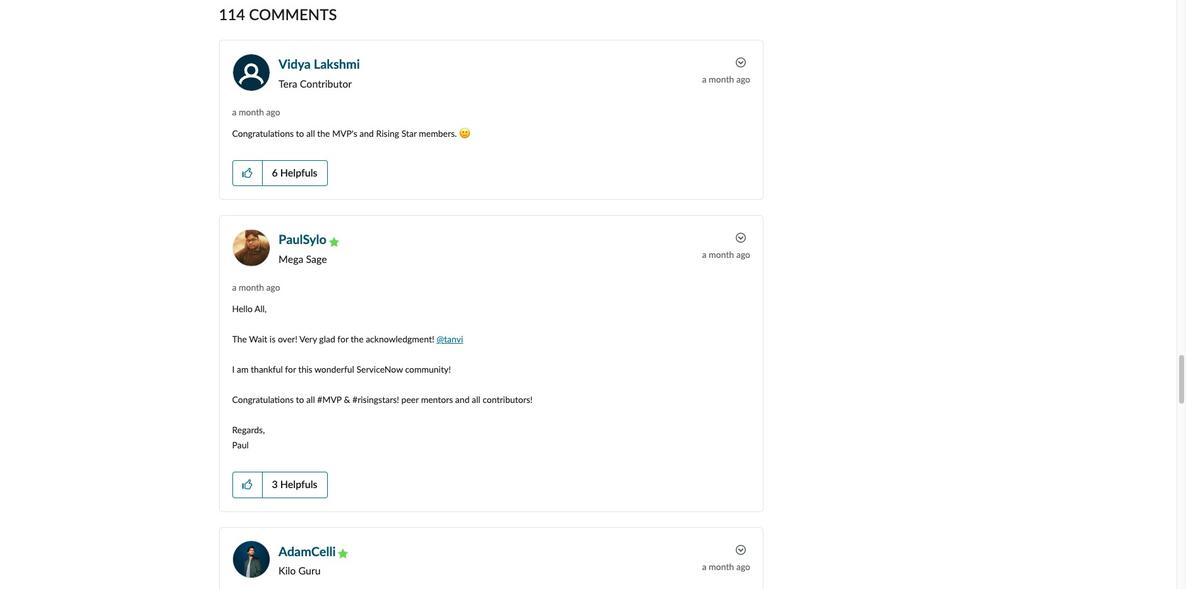 Task type: locate. For each thing, give the bounding box(es) containing it.
and right mentors
[[455, 395, 470, 406]]

ago for kilo guru
[[736, 562, 750, 573]]

kilo guru image
[[338, 550, 348, 560]]

helpfuls right the 3
[[280, 479, 317, 491]]

2 to from the top
[[296, 395, 304, 406]]

all left mvp's
[[306, 128, 315, 139]]

to for the
[[296, 128, 304, 139]]

for left this
[[285, 365, 296, 375]]

0 horizontal spatial for
[[285, 365, 296, 375]]

all for #mvp
[[306, 395, 315, 406]]

star
[[401, 128, 417, 139]]

0 vertical spatial and
[[360, 128, 374, 139]]

a month ago
[[702, 74, 750, 85], [232, 107, 280, 118], [702, 250, 750, 261], [232, 282, 280, 293], [702, 562, 750, 573]]

0 vertical spatial congratulations
[[232, 128, 294, 139]]

all,
[[255, 304, 267, 315]]

a for mega sage
[[702, 250, 707, 261]]

1 vertical spatial helpfuls
[[280, 479, 317, 491]]

for right the glad
[[337, 334, 348, 345]]

to
[[296, 128, 304, 139], [296, 395, 304, 406]]

guru
[[298, 565, 321, 577]]

1 horizontal spatial and
[[455, 395, 470, 406]]

month for tera contributor
[[709, 74, 734, 85]]

1 congratulations from the top
[[232, 128, 294, 139]]

contributors!
[[483, 395, 533, 406]]

congratulations to all #mvp & #risingstars! peer mentors and all contributors!
[[232, 395, 533, 406]]

members.
[[419, 128, 457, 139]]

2 helpfuls from the top
[[280, 479, 317, 491]]

the right the glad
[[351, 334, 364, 345]]

0 vertical spatial to
[[296, 128, 304, 139]]

mvp's
[[332, 128, 357, 139]]

1 vertical spatial congratulations
[[232, 395, 294, 406]]

6 helpfuls
[[272, 167, 317, 179]]

vidya lakshmi link
[[279, 56, 360, 72]]

1 vertical spatial to
[[296, 395, 304, 406]]

1 to from the top
[[296, 128, 304, 139]]

congratulations
[[232, 128, 294, 139], [232, 395, 294, 406]]

2 congratulations from the top
[[232, 395, 294, 406]]

regards, paul
[[232, 425, 265, 451]]

a month ago for kilo guru
[[702, 562, 750, 573]]

1 helpfuls from the top
[[280, 167, 317, 179]]

contributor
[[300, 77, 352, 89]]

month for kilo guru
[[709, 562, 734, 573]]

0 vertical spatial helpfuls
[[280, 167, 317, 179]]

the wait is over! very glad for the acknowledgment! @tanvi
[[232, 334, 463, 345]]

#risingstars!
[[352, 395, 399, 406]]

congratulations for congratulations to all the mvp's and rising star members. 🙂
[[232, 128, 294, 139]]

ago
[[736, 74, 750, 85], [266, 107, 280, 118], [736, 250, 750, 261], [266, 282, 280, 293], [736, 562, 750, 573]]

paulsylo image
[[232, 229, 270, 267]]

congratulations down thankful
[[232, 395, 294, 406]]

hello all,
[[232, 304, 267, 315]]

and
[[360, 128, 374, 139], [455, 395, 470, 406]]

🙂
[[459, 128, 471, 139]]

regards,
[[232, 425, 265, 436]]

0 horizontal spatial and
[[360, 128, 374, 139]]

helpfuls right 6
[[280, 167, 317, 179]]

lakshmi
[[314, 56, 360, 72]]

month
[[709, 74, 734, 85], [239, 107, 264, 118], [709, 250, 734, 261], [239, 282, 264, 293], [709, 562, 734, 573]]

adamcelli link
[[279, 544, 336, 559]]

helpfuls for 3 helpfuls
[[280, 479, 317, 491]]

the
[[317, 128, 330, 139], [351, 334, 364, 345]]

and left rising
[[360, 128, 374, 139]]

this
[[298, 365, 312, 375]]

all left #mvp
[[306, 395, 315, 406]]

to up the 6 helpfuls
[[296, 128, 304, 139]]

1 vertical spatial for
[[285, 365, 296, 375]]

for
[[337, 334, 348, 345], [285, 365, 296, 375]]

a month ago for mega sage
[[702, 250, 750, 261]]

congratulations for congratulations to all #mvp & #risingstars! peer mentors and all contributors!
[[232, 395, 294, 406]]

congratulations up 6
[[232, 128, 294, 139]]

0 vertical spatial for
[[337, 334, 348, 345]]

a
[[702, 74, 707, 85], [232, 107, 237, 118], [702, 250, 707, 261], [232, 282, 237, 293], [702, 562, 707, 573]]

helpfuls
[[280, 167, 317, 179], [280, 479, 317, 491]]

to left #mvp
[[296, 395, 304, 406]]

the
[[232, 334, 247, 345]]

3
[[272, 479, 278, 491]]

tera
[[279, 77, 297, 89]]

the left mvp's
[[317, 128, 330, 139]]

1 vertical spatial the
[[351, 334, 364, 345]]

month for mega sage
[[709, 250, 734, 261]]

0 vertical spatial the
[[317, 128, 330, 139]]

1 vertical spatial and
[[455, 395, 470, 406]]

all
[[306, 128, 315, 139], [306, 395, 315, 406], [472, 395, 480, 406]]

congratulations to all the mvp's and rising star members. 🙂
[[232, 128, 471, 139]]

hello
[[232, 304, 253, 315]]



Task type: vqa. For each thing, say whether or not it's contained in the screenshot.
VERY
yes



Task type: describe. For each thing, give the bounding box(es) containing it.
thankful
[[251, 365, 283, 375]]

vidya lakshmi image
[[232, 54, 270, 92]]

paulsylo link
[[279, 232, 327, 247]]

&
[[344, 395, 350, 406]]

ago for tera contributor
[[736, 74, 750, 85]]

a for kilo guru
[[702, 562, 707, 573]]

a month ago for tera contributor
[[702, 74, 750, 85]]

am
[[237, 365, 249, 375]]

1 horizontal spatial for
[[337, 334, 348, 345]]

servicenow
[[357, 365, 403, 375]]

to for #mvp
[[296, 395, 304, 406]]

i am thankful for this wonderful servicenow community!
[[232, 365, 451, 375]]

1 horizontal spatial the
[[351, 334, 364, 345]]

kilo guru
[[279, 565, 321, 577]]

mentors
[[421, 395, 453, 406]]

is
[[270, 334, 276, 345]]

community!
[[405, 365, 451, 375]]

wait
[[249, 334, 267, 345]]

a for tera contributor
[[702, 74, 707, 85]]

114 comments
[[219, 5, 337, 23]]

paulsylo
[[279, 232, 327, 247]]

sage
[[306, 253, 327, 265]]

i
[[232, 365, 235, 375]]

glad
[[319, 334, 335, 345]]

comments
[[249, 5, 337, 23]]

over!
[[278, 334, 297, 345]]

ago for mega sage
[[736, 250, 750, 261]]

adamcelli image
[[232, 542, 270, 579]]

rising
[[376, 128, 399, 139]]

all left contributors!
[[472, 395, 480, 406]]

114
[[219, 5, 245, 23]]

adamcelli
[[279, 544, 336, 559]]

vidya
[[279, 56, 311, 72]]

peer
[[401, 395, 419, 406]]

very
[[299, 334, 317, 345]]

0 horizontal spatial the
[[317, 128, 330, 139]]

acknowledgment!
[[366, 334, 434, 345]]

mega sage
[[279, 253, 327, 265]]

paul
[[232, 440, 249, 451]]

all for the
[[306, 128, 315, 139]]

mega
[[279, 253, 303, 265]]

3 helpfuls
[[272, 479, 317, 491]]

@tanvi link
[[437, 334, 463, 345]]

helpfuls for 6 helpfuls
[[280, 167, 317, 179]]

@tanvi
[[437, 334, 463, 345]]

vidya lakshmi tera contributor
[[279, 56, 360, 89]]

6
[[272, 167, 278, 179]]

mega sage image
[[329, 237, 339, 248]]

wonderful
[[314, 365, 354, 375]]

#mvp
[[317, 395, 342, 406]]

kilo
[[279, 565, 296, 577]]



